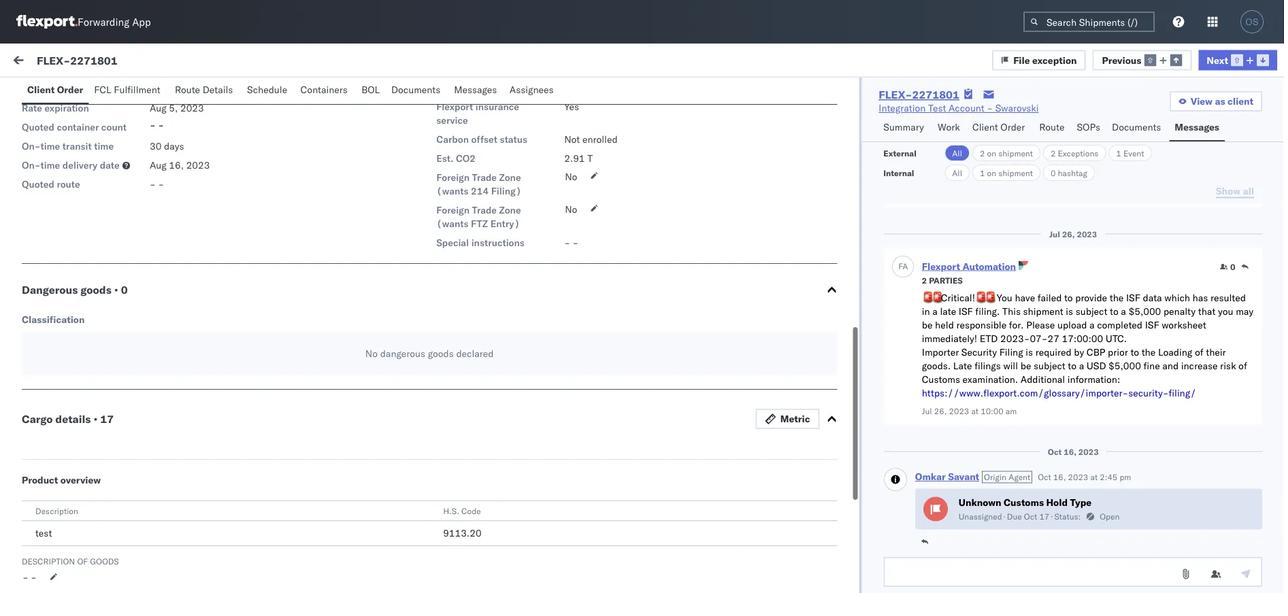 Task type: describe. For each thing, give the bounding box(es) containing it.
route for route
[[1039, 121, 1065, 133]]

0 vertical spatial be
[[922, 320, 932, 331]]

a right in
[[932, 306, 937, 318]]

etd
[[980, 333, 998, 345]]

time up date
[[94, 140, 114, 152]]

1 for 1 event
[[1116, 148, 1121, 158]]

filing)
[[491, 185, 522, 197]]

quoted route
[[22, 178, 80, 190]]

o for availability
[[45, 326, 50, 334]]

occurs
[[41, 273, 70, 285]]

foreign for foreign trade zone (wants ftz entry)
[[436, 204, 470, 216]]

unassigned due oct 17
[[958, 512, 1049, 522]]

am
[[1005, 406, 1017, 417]]

07-
[[1030, 333, 1047, 345]]

2023 for jul 26, 2023
[[1077, 229, 1097, 240]]

view as client
[[1191, 95, 1254, 107]]

with
[[91, 300, 110, 312]]

aug for aug 16, 2023
[[150, 159, 167, 171]]

my
[[14, 52, 35, 71]]

due
[[1007, 512, 1022, 522]]

forwarding
[[78, 15, 129, 28]]

contract
[[57, 83, 94, 95]]

usd
[[1086, 360, 1106, 372]]

integration test account - swarovski link
[[879, 101, 1039, 115]]

savant right details
[[97, 420, 127, 431]]

to down by
[[1068, 360, 1076, 372]]

fcl fulfillment button
[[89, 78, 169, 104]]

exception
[[1032, 54, 1077, 66]]

test
[[928, 102, 946, 114]]

1 horizontal spatial documents button
[[1107, 115, 1169, 142]]

- - for special instructions
[[564, 237, 579, 249]]

on for 1
[[987, 168, 996, 178]]

s for exception:
[[50, 149, 54, 157]]

increase
[[1181, 360, 1217, 372]]

time
[[438, 118, 456, 128]]

this inside '🚨🚨critical!🚨🚨 you have failed to provide the isf data which has resulted in a late isf filing. this shipment is subject to a $5,000 penalty that you may be held responsible for. please upload a completed isf worksheet immediately! etd 2023-07-27 17:00:00 utc. importer security filing is required by cbp prior to the loading of their goods. late filings will be subject to a usd $5,000 fine and increase risk of customs examination. additional information: https://www.flexport.com/glossary/importer-security-filing/ jul 26, 2023 at 10:00 am'
[[1002, 306, 1020, 318]]

0 vertical spatial messages
[[454, 84, 497, 96]]

rate expiration
[[22, 102, 89, 114]]

1 horizontal spatial 2271801
[[912, 88, 960, 101]]

oct up oct 16, 2023 at 2:45 pm
[[1048, 447, 1062, 457]]

26, inside '🚨🚨critical!🚨🚨 you have failed to provide the isf data which has resulted in a late isf filing. this shipment is subject to a $5,000 penalty that you may be held responsible for. please upload a completed isf worksheet immediately! etd 2023-07-27 17:00:00 utc. importer security filing is required by cbp prior to the loading of their goods. late filings will be subject to a usd $5,000 fine and increase risk of customs examination. additional information: https://www.flexport.com/glossary/importer-security-filing/ jul 26, 2023 at 10:00 am'
[[934, 406, 947, 417]]

omkar savant origin agent
[[915, 471, 1030, 483]]

• for dangerous goods
[[114, 283, 118, 297]]

1 for 1 on shipment
[[980, 168, 985, 178]]

previous
[[1102, 54, 1142, 66]]

at inside '🚨🚨critical!🚨🚨 you have failed to provide the isf data which has resulted in a late isf filing. this shipment is subject to a $5,000 penalty that you may be held responsible for. please upload a completed isf worksheet immediately! etd 2023-07-27 17:00:00 utc. importer security filing is required by cbp prior to the loading of their goods. late filings will be subject to a usd $5,000 fine and increase risk of customs examination. additional information: https://www.flexport.com/glossary/importer-security-filing/ jul 26, 2023 at 10:00 am'
[[971, 406, 978, 417]]

26, left 2:44
[[455, 349, 470, 361]]

2 horizontal spatial of
[[1238, 360, 1247, 372]]

count
[[101, 121, 127, 133]]

Search Shipments (/) text field
[[1024, 12, 1155, 32]]

1 vertical spatial customs
[[1004, 497, 1044, 509]]

0 vertical spatial is
[[1066, 306, 1073, 318]]

filing/
[[1169, 388, 1196, 399]]

0 horizontal spatial documents button
[[386, 78, 449, 104]]

1 horizontal spatial flex-2271801
[[879, 88, 960, 101]]

26, down 0 hashtag
[[1062, 229, 1075, 240]]

aug 5, 2023
[[150, 102, 204, 114]]

no for foreign trade zone (wants 214 filing)
[[565, 171, 577, 183]]

1 horizontal spatial you
[[113, 259, 129, 271]]

zone for foreign trade zone (wants 214 filing)
[[499, 172, 521, 183]]

worksheet
[[1161, 320, 1206, 331]]

jul inside '🚨🚨critical!🚨🚨 you have failed to provide the isf data which has resulted in a late isf filing. this shipment is subject to a $5,000 penalty that you may be held responsible for. please upload a completed isf worksheet immediately! etd 2023-07-27 17:00:00 utc. importer security filing is required by cbp prior to the loading of their goods. late filings will be subject to a usd $5,000 fine and increase risk of customs examination. additional information: https://www.flexport.com/glossary/importer-security-filing/ jul 26, 2023 at 10:00 am'
[[922, 406, 932, 417]]

1 horizontal spatial client order
[[972, 121, 1025, 133]]

that inside '🚨🚨critical!🚨🚨 you have failed to provide the isf data which has resulted in a late isf filing. this shipment is subject to a $5,000 penalty that you may be held responsible for. please upload a completed isf worksheet immediately! etd 2023-07-27 17:00:00 utc. importer security filing is required by cbp prior to the loading of their goods. late filings will be subject to a usd $5,000 fine and increase risk of customs examination. additional information: https://www.flexport.com/glossary/importer-security-filing/ jul 26, 2023 at 10:00 am'
[[1198, 306, 1215, 318]]

bol button
[[356, 78, 386, 104]]

quoted container count
[[22, 121, 127, 133]]

0 for 0 hashtag
[[1051, 168, 1056, 178]]

3 resize handle column header from the left
[[978, 114, 994, 475]]

has inside '🚨🚨critical!🚨🚨 you have failed to provide the isf data which has resulted in a late isf filing. this shipment is subject to a $5,000 penalty that you may be held responsible for. please upload a completed isf worksheet immediately! etd 2023-07-27 17:00:00 utc. importer security filing is required by cbp prior to the loading of their goods. late filings will be subject to a usd $5,000 fine and increase risk of customs examination. additional information: https://www.flexport.com/glossary/importer-security-filing/ jul 26, 2023 at 10:00 am'
[[1192, 292, 1208, 304]]

2023 for oct 16, 2023
[[1078, 447, 1098, 457]]

warehouse
[[94, 171, 145, 183]]

devan
[[247, 259, 273, 271]]

all button for 2
[[945, 145, 970, 161]]

0 vertical spatial your
[[151, 259, 170, 271]]

1 vertical spatial internal
[[884, 168, 914, 178]]

• for cargo details
[[94, 412, 98, 426]]

26, down co2 at the top left
[[455, 172, 470, 184]]

26, down the special
[[455, 260, 470, 272]]

quoted for quoted container count
[[22, 121, 54, 133]]

status:
[[1054, 512, 1081, 522]]

provide
[[1075, 292, 1107, 304]]

16, for oct 16, 2023
[[1064, 447, 1076, 457]]

shipment,
[[172, 259, 215, 271]]

dangerous
[[22, 283, 78, 297]]

458574 for devan
[[1029, 172, 1064, 184]]

bol
[[361, 84, 380, 96]]

all for 2
[[952, 148, 962, 158]]

you inside '🚨🚨critical!🚨🚨 you have failed to provide the isf data which has resulted in a late isf filing. this shipment is subject to a $5,000 penalty that you may be held responsible for. please upload a completed isf worksheet immediately! etd 2023-07-27 17:00:00 utc. importer security filing is required by cbp prior to the loading of their goods. late filings will be subject to a usd $5,000 fine and increase risk of customs examination. additional information: https://www.flexport.com/glossary/importer-security-filing/ jul 26, 2023 at 10:00 am'
[[1218, 306, 1233, 318]]

previous button
[[1093, 50, 1192, 70]]

resulted
[[1210, 292, 1246, 304]]

all for 1
[[952, 168, 962, 178]]

filter
[[246, 56, 266, 68]]

2023, for devan
[[472, 172, 499, 184]]

has inside 'we are notifying you that your shipment, k & k, devan has been delayed. this often occurs when unloading impact your shipment's update you with'
[[275, 259, 291, 271]]

containers button
[[295, 78, 356, 104]]

2.91
[[564, 152, 585, 164]]

route details button
[[169, 78, 242, 104]]

to right failed
[[1064, 292, 1073, 304]]

quoted contract number
[[22, 83, 130, 95]]

to right prior
[[1130, 347, 1139, 359]]

other valued-added services
[[436, 76, 593, 89]]

1 horizontal spatial isf
[[1126, 292, 1140, 304]]

flex- down 2023-
[[1000, 349, 1029, 361]]

2 pm from the top
[[524, 260, 539, 272]]

0 horizontal spatial 2271801
[[70, 53, 118, 67]]

related work item/shipment
[[1001, 118, 1107, 128]]

3 s from the top
[[50, 421, 54, 430]]

2 vertical spatial no
[[365, 348, 378, 360]]

documents for the rightmost documents button
[[1112, 121, 1161, 133]]

1 vertical spatial subject
[[1033, 360, 1065, 372]]

filing
[[999, 347, 1023, 359]]

1 horizontal spatial messages button
[[1169, 115, 1225, 142]]

savant up date
[[97, 147, 127, 159]]

goods for description of goods
[[90, 556, 119, 567]]

omkar up delivery on the left of the page
[[66, 147, 95, 159]]

0 vertical spatial goods
[[80, 283, 112, 297]]

1 vertical spatial your
[[73, 287, 92, 298]]

file exception
[[1013, 54, 1077, 66]]

dangerous goods • 0
[[22, 283, 128, 297]]

zone for foreign trade zone (wants ftz entry)
[[499, 204, 521, 216]]

1 on shipment
[[980, 168, 1033, 178]]

458574 for availability delay
[[1029, 349, 1064, 361]]

a up completed
[[1121, 306, 1126, 318]]

special instructions
[[436, 237, 525, 249]]

pdt for availability delay
[[541, 349, 559, 361]]

immediately!
[[922, 333, 977, 345]]

pm for availability delay
[[524, 349, 539, 361]]

internal (0) button
[[86, 80, 153, 107]]

1 event
[[1116, 148, 1144, 158]]

prior
[[1108, 347, 1128, 359]]

3 omkar savant from the top
[[66, 420, 127, 431]]

client for client order button to the top
[[27, 84, 55, 96]]

internal (0)
[[91, 86, 145, 98]]

flex- up have
[[1000, 260, 1029, 272]]

foreign for foreign trade zone (wants 214 filing)
[[436, 172, 470, 183]]

o s for availability
[[45, 326, 54, 334]]

availability
[[321, 348, 372, 360]]

2 oct 26, 2023, 2:45 pm pdt from the top
[[437, 260, 559, 272]]

route for route details
[[175, 84, 200, 96]]

2 vertical spatial 2:45
[[1100, 473, 1117, 483]]

1 vertical spatial be
[[1020, 360, 1031, 372]]

2 flex- 458574 from the top
[[1000, 260, 1064, 272]]

no for foreign trade zone (wants ftz entry)
[[565, 203, 577, 215]]

swarovski
[[995, 102, 1039, 114]]

dangerous
[[380, 348, 425, 360]]

flex- right my
[[37, 53, 70, 67]]

entry)
[[490, 218, 520, 230]]

0 horizontal spatial 1
[[237, 56, 243, 68]]

17:00:00
[[1062, 333, 1103, 345]]

carbon
[[436, 133, 469, 145]]

est. co2
[[436, 152, 476, 164]]

related
[[1001, 118, 1029, 128]]

0 horizontal spatial of
[[77, 556, 88, 567]]

loading
[[1158, 347, 1192, 359]]

10:00
[[980, 406, 1003, 417]]

carbon offset status
[[436, 133, 527, 145]]

services
[[549, 76, 593, 89]]

omkar right cargo
[[66, 420, 95, 431]]

this inside 'we are notifying you that your shipment, k & k, devan has been delayed. this often occurs when unloading impact your shipment's update you with'
[[356, 259, 375, 271]]

2:44
[[501, 349, 522, 361]]

oct left declared
[[437, 349, 452, 361]]

o s for exception:
[[45, 149, 54, 157]]

responsible
[[956, 320, 1006, 331]]

flex- down the 2 on shipment
[[1000, 172, 1029, 184]]

message for message list
[[158, 86, 198, 98]]

oct down the special
[[437, 260, 452, 272]]

special
[[436, 237, 469, 249]]

not
[[564, 133, 580, 145]]

external for external
[[884, 148, 917, 158]]

2 for exceptions
[[1051, 148, 1056, 158]]

0 horizontal spatial you
[[73, 300, 89, 312]]

1 vertical spatial the
[[1141, 347, 1155, 359]]

0 vertical spatial messages button
[[449, 78, 504, 104]]

my work
[[14, 52, 74, 71]]

description for description
[[35, 506, 78, 516]]

which
[[1164, 292, 1190, 304]]

product overview
[[22, 474, 101, 486]]

- - for quoted route
[[150, 178, 164, 190]]

1 horizontal spatial at
[[1090, 473, 1097, 483]]

1 vertical spatial messages
[[1175, 121, 1220, 133]]

1 horizontal spatial work
[[938, 121, 960, 133]]

work button
[[932, 115, 967, 142]]

work for related
[[1031, 118, 1049, 128]]

import work button
[[96, 44, 160, 80]]

omkar down the "with"
[[66, 324, 95, 336]]

2023 for aug 5, 2023
[[180, 102, 204, 114]]

import work
[[101, 56, 154, 68]]

0 horizontal spatial isf
[[958, 306, 973, 318]]

other
[[436, 76, 466, 89]]

2023 inside '🚨🚨critical!🚨🚨 you have failed to provide the isf data which has resulted in a late isf filing. this shipment is subject to a $5,000 penalty that you may be held responsible for. please upload a completed isf worksheet immediately! etd 2023-07-27 17:00:00 utc. importer security filing is required by cbp prior to the loading of their goods. late filings will be subject to a usd $5,000 fine and increase risk of customs examination. additional information: https://www.flexport.com/glossary/importer-security-filing/ jul 26, 2023 at 10:00 am'
[[949, 406, 969, 417]]

0 vertical spatial 2:45
[[501, 172, 522, 184]]

filing.
[[975, 306, 1000, 318]]

1 vertical spatial 2:45
[[501, 260, 522, 272]]

0 vertical spatial delay
[[178, 171, 204, 183]]

16, for aug 16, 2023
[[169, 159, 184, 171]]

summary
[[884, 121, 924, 133]]

flexport for flexport insurance service
[[436, 101, 473, 113]]

1 horizontal spatial delay
[[375, 348, 400, 360]]

1 vertical spatial client order button
[[967, 115, 1034, 142]]

route button
[[1034, 115, 1072, 142]]

(0) for external (0)
[[60, 86, 78, 98]]

as
[[1215, 95, 1225, 107]]

time for delivery
[[40, 159, 60, 171]]

will
[[1003, 360, 1018, 372]]

2023, for availability delay
[[472, 349, 499, 361]]

that inside 'we are notifying you that your shipment, k & k, devan has been delayed. this often occurs when unloading impact your shipment's update you with'
[[131, 259, 149, 271]]

message button
[[160, 44, 228, 80]]

16, for oct 16, 2023 at 2:45 pm
[[1053, 473, 1066, 483]]

0 horizontal spatial is
[[1025, 347, 1033, 359]]

classification
[[22, 314, 85, 326]]

on for 2
[[987, 148, 996, 158]]



Task type: locate. For each thing, give the bounding box(es) containing it.
integration
[[879, 102, 926, 114]]

this up for.
[[1002, 306, 1020, 318]]

1 pm from the top
[[524, 172, 539, 184]]

1 vertical spatial oct 26, 2023, 2:45 pm pdt
[[437, 260, 559, 272]]

external (0)
[[22, 86, 78, 98]]

1 pdt from the top
[[541, 172, 559, 184]]

2 for on shipment
[[980, 148, 985, 158]]

foreign inside foreign trade zone (wants ftz entry)
[[436, 204, 470, 216]]

1 foreign from the top
[[436, 172, 470, 183]]

description
[[35, 506, 78, 516], [22, 556, 75, 567]]

2 458574 from the top
[[1029, 260, 1064, 272]]

documents for documents button to the left
[[391, 84, 440, 96]]

to up completed
[[1110, 306, 1118, 318]]

2 horizontal spatial 0
[[1230, 262, 1235, 272]]

17 for unassigned due oct 17
[[1039, 512, 1049, 522]]

2023 down message list
[[180, 102, 204, 114]]

3 pm from the top
[[524, 349, 539, 361]]

you up "unloading" at the left of page
[[113, 259, 129, 271]]

0 vertical spatial all button
[[945, 145, 970, 161]]

messages down "view"
[[1175, 121, 1220, 133]]

message
[[165, 56, 205, 68], [158, 86, 198, 98], [42, 118, 75, 128]]

client up 'rate'
[[27, 84, 55, 96]]

omkar savant for availability
[[66, 324, 127, 336]]

0 vertical spatial of
[[1195, 347, 1203, 359]]

2 vertical spatial 458574
[[1029, 349, 1064, 361]]

0 horizontal spatial your
[[73, 287, 92, 298]]

containers
[[300, 84, 348, 96]]

o for exception:
[[45, 149, 50, 157]]

delivery
[[63, 159, 97, 171]]

3 o from the top
[[45, 421, 50, 430]]

jul down goods.
[[922, 406, 932, 417]]

1 2023, from the top
[[472, 172, 499, 184]]

458574 up failed
[[1029, 260, 1064, 272]]

3 2023, from the top
[[472, 349, 499, 361]]

2271801 up 'test'
[[912, 88, 960, 101]]

0 vertical spatial description
[[35, 506, 78, 516]]

2023 left the 10:00
[[949, 406, 969, 417]]

external down summary button
[[884, 148, 917, 158]]

late
[[940, 306, 956, 318]]

1 horizontal spatial internal
[[91, 86, 125, 98]]

external for external (0)
[[22, 86, 58, 98]]

time
[[40, 140, 60, 152], [94, 140, 114, 152], [40, 159, 60, 171]]

foreign down est. co2
[[436, 172, 470, 183]]

1 vertical spatial external
[[884, 148, 917, 158]]

data
[[1143, 292, 1162, 304]]

pm down instructions
[[524, 260, 539, 272]]

has
[[275, 259, 291, 271], [1192, 292, 1208, 304]]

2 pdt from the top
[[541, 260, 559, 272]]

summary button
[[878, 115, 932, 142]]

all button
[[945, 145, 970, 161], [945, 165, 970, 181]]

order up expiration
[[57, 84, 83, 96]]

may
[[1236, 306, 1253, 318]]

client order down swarovski
[[972, 121, 1025, 133]]

2 vertical spatial isf
[[1145, 320, 1159, 331]]

savant up unknown
[[948, 471, 979, 483]]

s left details
[[50, 421, 54, 430]]

on
[[987, 148, 996, 158], [987, 168, 996, 178]]

shipment for 1 on shipment
[[999, 168, 1033, 178]]

message inside message list button
[[158, 86, 198, 98]]

a down by
[[1079, 360, 1084, 372]]

1 horizontal spatial customs
[[1004, 497, 1044, 509]]

0 inside button
[[1230, 262, 1235, 272]]

17
[[100, 412, 114, 426], [1039, 512, 1049, 522]]

1 vertical spatial •
[[94, 412, 98, 426]]

flex-2271801 up integration
[[879, 88, 960, 101]]

1 vertical spatial pdt
[[541, 260, 559, 272]]

s up on-time delivery date
[[50, 149, 54, 157]]

foreign inside foreign trade zone (wants 214 filing)
[[436, 172, 470, 183]]

0 vertical spatial at
[[971, 406, 978, 417]]

1 horizontal spatial of
[[1195, 347, 1203, 359]]

1 horizontal spatial this
[[1002, 306, 1020, 318]]

1 on from the top
[[987, 148, 996, 158]]

- - for quoted contract number
[[150, 83, 164, 95]]

0 vertical spatial jul
[[1049, 229, 1060, 240]]

metric
[[780, 413, 810, 425]]

1 vertical spatial on
[[987, 168, 996, 178]]

product
[[22, 474, 58, 486]]

fcl fulfillment
[[94, 84, 160, 96]]

on-time delivery date
[[22, 159, 120, 171]]

o left details
[[45, 421, 50, 430]]

(0) inside 'button'
[[127, 86, 145, 98]]

- - for quoted container count
[[150, 119, 164, 131]]

pm
[[524, 172, 539, 184], [524, 260, 539, 272], [524, 349, 539, 361]]

3 pdt from the top
[[541, 349, 559, 361]]

1 horizontal spatial jul
[[1049, 229, 1060, 240]]

1 vertical spatial route
[[1039, 121, 1065, 133]]

2023 right devan
[[186, 159, 210, 171]]

0 vertical spatial customs
[[922, 374, 960, 386]]

1 vertical spatial at
[[1090, 473, 1097, 483]]

fcl
[[94, 84, 111, 96]]

2 2023, from the top
[[472, 260, 499, 272]]

exception:
[[43, 171, 91, 183]]

risk
[[1220, 360, 1236, 372]]

1 vertical spatial 2271801
[[912, 88, 960, 101]]

foreign
[[436, 172, 470, 183], [436, 204, 470, 216]]

shipment up 'please'
[[1023, 306, 1063, 318]]

a up 17:00:00 at the right bottom
[[1089, 320, 1094, 331]]

0 vertical spatial pdt
[[541, 172, 559, 184]]

this left often
[[356, 259, 375, 271]]

1 s from the top
[[50, 149, 54, 157]]

hashtag
[[1058, 168, 1087, 178]]

be down in
[[922, 320, 932, 331]]

2 vertical spatial quoted
[[22, 178, 54, 190]]

2 vertical spatial pdt
[[541, 349, 559, 361]]

flexport. image
[[16, 15, 78, 29]]

is down 07-
[[1025, 347, 1033, 359]]

2271801
[[70, 53, 118, 67], [912, 88, 960, 101]]

1 vertical spatial this
[[1002, 306, 1020, 318]]

None text field
[[884, 557, 1262, 587]]

2023, left 2:44
[[472, 349, 499, 361]]

1 vertical spatial $5,000
[[1108, 360, 1141, 372]]

client order
[[27, 84, 83, 96], [972, 121, 1025, 133]]

time for transit
[[40, 140, 60, 152]]

(0) for internal (0)
[[127, 86, 145, 98]]

214
[[471, 185, 489, 197]]

1 vertical spatial aug
[[150, 159, 167, 171]]

omkar savant
[[66, 147, 127, 159], [66, 324, 127, 336], [66, 420, 127, 431]]

savant down the "with"
[[97, 324, 127, 336]]

when
[[72, 273, 95, 285]]

0 horizontal spatial documents
[[391, 84, 440, 96]]

1 horizontal spatial messages
[[1175, 121, 1220, 133]]

at left the 10:00
[[971, 406, 978, 417]]

1 vertical spatial quoted
[[22, 121, 54, 133]]

2271801 up fcl
[[70, 53, 118, 67]]

zone inside foreign trade zone (wants 214 filing)
[[499, 172, 521, 183]]

sops
[[1077, 121, 1100, 133]]

enrolled
[[583, 133, 618, 145]]

order
[[57, 84, 83, 96], [1001, 121, 1025, 133]]

goods for no dangerous goods declared
[[428, 348, 454, 360]]

0 horizontal spatial work
[[39, 52, 74, 71]]

resize handle column header for time
[[696, 114, 713, 475]]

2 o from the top
[[45, 326, 50, 334]]

1 vertical spatial all button
[[945, 165, 970, 181]]

shipment for 2 on shipment
[[999, 148, 1033, 158]]

external (0) button
[[16, 80, 86, 107]]

0 vertical spatial subject
[[1075, 306, 1107, 318]]

0 horizontal spatial internal
[[41, 375, 74, 387]]

that up "unloading" at the left of page
[[131, 259, 149, 271]]

message inside message button
[[165, 56, 205, 68]]

shipment's
[[94, 287, 141, 298]]

1 horizontal spatial that
[[1198, 306, 1215, 318]]

0 button
[[1219, 262, 1235, 273]]

0 vertical spatial $5,000
[[1128, 306, 1161, 318]]

quoted left route
[[22, 178, 54, 190]]

no
[[565, 171, 577, 183], [565, 203, 577, 215], [365, 348, 378, 360]]

trade inside foreign trade zone (wants 214 filing)
[[472, 172, 497, 183]]

1 quoted from the top
[[22, 83, 54, 95]]

🚨🚨critical!🚨🚨 you have failed to provide the isf data which has resulted in a late isf filing. this shipment is subject to a $5,000 penalty that you may be held responsible for. please upload a completed isf worksheet immediately! etd 2023-07-27 17:00:00 utc. importer security filing is required by cbp prior to the loading of their goods. late filings will be subject to a usd $5,000 fine and increase risk of customs examination. additional information: https://www.flexport.com/glossary/importer-security-filing/ jul 26, 2023 at 10:00 am
[[922, 292, 1253, 417]]

and
[[1162, 360, 1178, 372]]

quoted for quoted contract number
[[22, 83, 54, 95]]

0 for 0
[[1230, 262, 1235, 272]]

0 vertical spatial 1
[[237, 56, 243, 68]]

documents button up event
[[1107, 115, 1169, 142]]

work for my
[[39, 52, 74, 71]]

0 vertical spatial s
[[50, 149, 54, 157]]

2 inside button
[[922, 276, 927, 286]]

2 zone from the top
[[499, 204, 521, 216]]

on- up quoted route
[[22, 159, 40, 171]]

order down swarovski
[[1001, 121, 1025, 133]]

1 vertical spatial all
[[952, 168, 962, 178]]

2 o s from the top
[[45, 326, 54, 334]]

2 left "parties"
[[922, 276, 927, 286]]

you
[[113, 259, 129, 271], [73, 300, 89, 312], [1218, 306, 1233, 318]]

documents button up the "time"
[[386, 78, 449, 104]]

0 left 'hashtag'
[[1051, 168, 1056, 178]]

description for description of goods
[[22, 556, 75, 567]]

458574 down "27" on the bottom of the page
[[1029, 349, 1064, 361]]

on down the 2 on shipment
[[987, 168, 996, 178]]

2 foreign from the top
[[436, 204, 470, 216]]

your left shipment, at the top
[[151, 259, 170, 271]]

resize handle column header
[[414, 114, 431, 475], [696, 114, 713, 475], [978, 114, 994, 475], [1260, 114, 1276, 475]]

trade for ftz
[[472, 204, 497, 216]]

0 vertical spatial aug
[[150, 102, 167, 114]]

2 trade from the top
[[472, 204, 497, 216]]

(wants inside foreign trade zone (wants ftz entry)
[[436, 218, 469, 230]]

zone inside foreign trade zone (wants ftz entry)
[[499, 204, 521, 216]]

0 horizontal spatial work
[[132, 56, 154, 68]]

has right which
[[1192, 292, 1208, 304]]

(wants for foreign trade zone (wants 214 filing)
[[436, 185, 469, 197]]

shipment inside '🚨🚨critical!🚨🚨 you have failed to provide the isf data which has resulted in a late isf filing. this shipment is subject to a $5,000 penalty that you may be held responsible for. please upload a completed isf worksheet immediately! etd 2023-07-27 17:00:00 utc. importer security filing is required by cbp prior to the loading of their goods. late filings will be subject to a usd $5,000 fine and increase risk of customs examination. additional information: https://www.flexport.com/glossary/importer-security-filing/ jul 26, 2023 at 10:00 am'
[[1023, 306, 1063, 318]]

o s left details
[[45, 421, 54, 430]]

1 on- from the top
[[22, 140, 40, 152]]

description up test
[[35, 506, 78, 516]]

2 all button from the top
[[945, 165, 970, 181]]

2 up the 1 on shipment
[[980, 148, 985, 158]]

17 for cargo details • 17
[[100, 412, 114, 426]]

automation
[[962, 261, 1016, 273]]

shipment
[[999, 148, 1033, 158], [999, 168, 1033, 178], [1023, 306, 1063, 318]]

zone
[[499, 172, 521, 183], [499, 204, 521, 216]]

1 o s from the top
[[45, 149, 54, 157]]

at up "type"
[[1090, 473, 1097, 483]]

9113.20
[[443, 527, 482, 539]]

on- for on-time delivery date
[[22, 159, 40, 171]]

penalty
[[1163, 306, 1195, 318]]

• right details
[[94, 412, 98, 426]]

flex- 458574 for availability delay
[[1000, 349, 1064, 361]]

1 vertical spatial order
[[1001, 121, 1025, 133]]

flex- 458574
[[1000, 172, 1064, 184], [1000, 260, 1064, 272], [1000, 349, 1064, 361]]

1 horizontal spatial flexport
[[922, 261, 960, 273]]

filings
[[974, 360, 1001, 372]]

2:45 up filing)
[[501, 172, 522, 184]]

oct
[[437, 172, 452, 184], [437, 260, 452, 272], [437, 349, 452, 361], [1048, 447, 1062, 457], [1038, 473, 1051, 483], [1024, 512, 1037, 522]]

0 vertical spatial omkar savant
[[66, 147, 127, 159]]

$5,000 down prior
[[1108, 360, 1141, 372]]

0 horizontal spatial the
[[1109, 292, 1123, 304]]

integration test account - swarovski
[[879, 102, 1039, 114]]

insurance
[[476, 101, 519, 113]]

0 vertical spatial oct 26, 2023, 2:45 pm pdt
[[437, 172, 559, 184]]

isf down data
[[1145, 320, 1159, 331]]

quoted up 'rate'
[[22, 83, 54, 95]]

omkar left origin
[[915, 471, 945, 483]]

ftz
[[471, 218, 488, 230]]

2023 for aug 16, 2023
[[186, 159, 210, 171]]

trade for 214
[[472, 172, 497, 183]]

0 vertical spatial route
[[175, 84, 200, 96]]

work right import
[[132, 56, 154, 68]]

exception: warehouse devan delay
[[43, 171, 204, 183]]

1 458574 from the top
[[1029, 172, 1064, 184]]

flexport up 2 parties button
[[922, 261, 960, 273]]

route up aug 5, 2023
[[175, 84, 200, 96]]

external inside external (0) button
[[22, 86, 58, 98]]

client down account
[[972, 121, 998, 133]]

1 o from the top
[[45, 149, 50, 157]]

you down dangerous goods • 0
[[73, 300, 89, 312]]

status
[[500, 133, 527, 145]]

3 o s from the top
[[45, 421, 54, 430]]

subject down 'provide' at the right of page
[[1075, 306, 1107, 318]]

on- for on-time transit time
[[22, 140, 40, 152]]

1 resize handle column header from the left
[[414, 114, 431, 475]]

flexport inside 'flexport insurance service'
[[436, 101, 473, 113]]

for.
[[1009, 320, 1024, 331]]

s for availability
[[50, 326, 54, 334]]

additional
[[1020, 374, 1065, 386]]

pdt for devan
[[541, 172, 559, 184]]

oct down 'est.'
[[437, 172, 452, 184]]

applied
[[268, 56, 300, 68]]

3 458574 from the top
[[1029, 349, 1064, 361]]

1 vertical spatial no
[[565, 203, 577, 215]]

forwarding app
[[78, 15, 151, 28]]

1 horizontal spatial 2
[[980, 148, 985, 158]]

17 right details
[[100, 412, 114, 426]]

s down classification
[[50, 326, 54, 334]]

flexport for flexport automation
[[922, 261, 960, 273]]

1 zone from the top
[[499, 172, 521, 183]]

oct down unknown customs hold type
[[1024, 512, 1037, 522]]

message for message button
[[165, 56, 205, 68]]

2023, up 214
[[472, 172, 499, 184]]

on-
[[22, 140, 40, 152], [22, 159, 40, 171]]

client for the bottom client order button
[[972, 121, 998, 133]]

2 aug from the top
[[150, 159, 167, 171]]

yes
[[564, 101, 579, 113]]

1 horizontal spatial your
[[151, 259, 170, 271]]

$5,000
[[1128, 306, 1161, 318], [1108, 360, 1141, 372]]

pm right 2:44
[[524, 349, 539, 361]]

1 horizontal spatial be
[[1020, 360, 1031, 372]]

work up external (0)
[[39, 52, 74, 71]]

(wants inside foreign trade zone (wants 214 filing)
[[436, 185, 469, 197]]

test
[[35, 527, 52, 539]]

1 aug from the top
[[150, 102, 167, 114]]

flex- 458574 down 07-
[[1000, 349, 1064, 361]]

pm for devan
[[524, 172, 539, 184]]

458574 down 2 exceptions
[[1029, 172, 1064, 184]]

2 on- from the top
[[22, 159, 40, 171]]

be right will
[[1020, 360, 1031, 372]]

0 horizontal spatial customs
[[922, 374, 960, 386]]

3 quoted from the top
[[22, 178, 54, 190]]

1 horizontal spatial is
[[1066, 306, 1073, 318]]

2 parties button
[[922, 274, 963, 286]]

oct 26, 2023, 2:45 pm pdt up filing)
[[437, 172, 559, 184]]

trade inside foreign trade zone (wants ftz entry)
[[472, 204, 497, 216]]

we
[[41, 259, 54, 271]]

1 omkar savant from the top
[[66, 147, 127, 159]]

messages button down "view"
[[1169, 115, 1225, 142]]

internal inside 'button'
[[91, 86, 125, 98]]

3 flex- 458574 from the top
[[1000, 349, 1064, 361]]

2023
[[180, 102, 204, 114], [186, 159, 210, 171], [1077, 229, 1097, 240], [949, 406, 969, 417], [1078, 447, 1098, 457], [1068, 473, 1088, 483]]

client order button
[[22, 78, 89, 104], [967, 115, 1034, 142]]

security
[[961, 347, 997, 359]]

order for the bottom client order button
[[1001, 121, 1025, 133]]

0 vertical spatial 0
[[1051, 168, 1056, 178]]

all button for 1
[[945, 165, 970, 181]]

aug 16, 2023
[[150, 159, 210, 171]]

2 s from the top
[[50, 326, 54, 334]]

fulfillment
[[114, 84, 160, 96]]

1 vertical spatial client order
[[972, 121, 1025, 133]]

0 vertical spatial no
[[565, 171, 577, 183]]

(wants for foreign trade zone (wants ftz entry)
[[436, 218, 469, 230]]

0 vertical spatial client
[[27, 84, 55, 96]]

2023-
[[1000, 333, 1030, 345]]

2 (wants from the top
[[436, 218, 469, 230]]

2023 for oct 16, 2023 at 2:45 pm
[[1068, 473, 1088, 483]]

17 down hold
[[1039, 512, 1049, 522]]

1 horizontal spatial route
[[1039, 121, 1065, 133]]

$5,000 down data
[[1128, 306, 1161, 318]]

often
[[377, 259, 400, 271]]

0 vertical spatial the
[[1109, 292, 1123, 304]]

details
[[55, 412, 91, 426]]

flex- up integration
[[879, 88, 912, 101]]

1 vertical spatial work
[[938, 121, 960, 133]]

2 resize handle column header from the left
[[696, 114, 713, 475]]

shipment down the 2 on shipment
[[999, 168, 1033, 178]]

0 vertical spatial work
[[132, 56, 154, 68]]

0 vertical spatial client order button
[[22, 78, 89, 104]]

1 vertical spatial goods
[[428, 348, 454, 360]]

omkar savant up overview at left bottom
[[66, 420, 127, 431]]

1 vertical spatial 2023,
[[472, 260, 499, 272]]

please
[[1026, 320, 1055, 331]]

1 (0) from the left
[[60, 86, 78, 98]]

your down when in the left of the page
[[73, 287, 92, 298]]

0 vertical spatial o
[[45, 149, 50, 157]]

0 horizontal spatial flexport
[[436, 101, 473, 113]]

2 quoted from the top
[[22, 121, 54, 133]]

16, up hold
[[1053, 473, 1066, 483]]

0 vertical spatial documents button
[[386, 78, 449, 104]]

customs
[[922, 374, 960, 386], [1004, 497, 1044, 509]]

2 on from the top
[[987, 168, 996, 178]]

messages button
[[449, 78, 504, 104], [1169, 115, 1225, 142]]

2 (0) from the left
[[127, 86, 145, 98]]

1 horizontal spatial •
[[114, 283, 118, 297]]

1 vertical spatial 458574
[[1029, 260, 1064, 272]]

h.s. code
[[443, 506, 481, 516]]

1 trade from the top
[[472, 172, 497, 183]]

oct right agent
[[1038, 473, 1051, 483]]

1 (wants from the top
[[436, 185, 469, 197]]

flex- 458574 for devan
[[1000, 172, 1064, 184]]

order for client order button to the top
[[57, 84, 83, 96]]

2 exceptions
[[1051, 148, 1099, 158]]

0 horizontal spatial client order
[[27, 84, 83, 96]]

route up 2 exceptions
[[1039, 121, 1065, 133]]

0 horizontal spatial 2
[[922, 276, 927, 286]]

2 vertical spatial flex- 458574
[[1000, 349, 1064, 361]]

2 vertical spatial message
[[42, 118, 75, 128]]

0 horizontal spatial be
[[922, 320, 932, 331]]

quoted for quoted route
[[22, 178, 54, 190]]

2 horizontal spatial 2
[[1051, 148, 1056, 158]]

0 vertical spatial flex- 458574
[[1000, 172, 1064, 184]]

the up fine
[[1141, 347, 1155, 359]]

external up 'rate'
[[22, 86, 58, 98]]

isf left data
[[1126, 292, 1140, 304]]

devan
[[147, 171, 176, 183]]

customs inside '🚨🚨critical!🚨🚨 you have failed to provide the isf data which has resulted in a late isf filing. this shipment is subject to a $5,000 penalty that you may be held responsible for. please upload a completed isf worksheet immediately! etd 2023-07-27 17:00:00 utc. importer security filing is required by cbp prior to the loading of their goods. late filings will be subject to a usd $5,000 fine and increase risk of customs examination. additional information: https://www.flexport.com/glossary/importer-security-filing/ jul 26, 2023 at 10:00 am'
[[922, 374, 960, 386]]

that down resulted
[[1198, 306, 1215, 318]]

1 flex- 458574 from the top
[[1000, 172, 1064, 184]]

client order up the rate expiration
[[27, 84, 83, 96]]

(0) inside button
[[60, 86, 78, 98]]

delayed.
[[317, 259, 354, 271]]

1 all from the top
[[952, 148, 962, 158]]

aug for aug 5, 2023
[[150, 102, 167, 114]]

2:45 down instructions
[[501, 260, 522, 272]]

1 oct 26, 2023, 2:45 pm pdt from the top
[[437, 172, 559, 184]]

resize handle column header for related work item/shipment
[[1260, 114, 1276, 475]]

-
[[150, 83, 156, 95], [158, 83, 164, 95], [987, 102, 993, 114], [150, 119, 156, 131], [158, 119, 164, 131], [150, 178, 156, 190], [158, 178, 164, 190], [564, 237, 570, 249], [573, 237, 579, 249], [719, 260, 725, 272], [22, 572, 28, 584], [31, 572, 37, 584]]

you down resulted
[[1218, 306, 1233, 318]]

1 vertical spatial documents
[[1112, 121, 1161, 133]]

quoted down 'rate'
[[22, 121, 54, 133]]

2 vertical spatial of
[[77, 556, 88, 567]]

0 vertical spatial o s
[[45, 149, 54, 157]]

2 omkar savant from the top
[[66, 324, 127, 336]]

jul 26, 2023
[[1049, 229, 1097, 240]]

1 all button from the top
[[945, 145, 970, 161]]

your
[[151, 259, 170, 271], [73, 287, 92, 298]]

1 left event
[[1116, 148, 1121, 158]]

1 vertical spatial flex-2271801
[[879, 88, 960, 101]]

2 vertical spatial 0
[[121, 283, 128, 297]]

1 vertical spatial shipment
[[999, 168, 1033, 178]]

information:
[[1067, 374, 1120, 386]]

flex- 458574 down the 2 on shipment
[[1000, 172, 1064, 184]]

4 resize handle column header from the left
[[1260, 114, 1276, 475]]

assignees
[[510, 84, 554, 96]]

2 all from the top
[[952, 168, 962, 178]]

omkar savant up date
[[66, 147, 127, 159]]

availability delay
[[321, 348, 400, 360]]

2 vertical spatial internal
[[41, 375, 74, 387]]

omkar savant down the "with"
[[66, 324, 127, 336]]

0 vertical spatial external
[[22, 86, 58, 98]]

5,
[[169, 102, 178, 114]]

app
[[132, 15, 151, 28]]

omkar savant for exception:
[[66, 147, 127, 159]]

0 vertical spatial documents
[[391, 84, 440, 96]]

is
[[1066, 306, 1073, 318], [1025, 347, 1033, 359]]

resize handle column header for message
[[414, 114, 431, 475]]

co2
[[456, 152, 476, 164]]

0 horizontal spatial flex-2271801
[[37, 53, 118, 67]]

declared
[[456, 348, 494, 360]]



Task type: vqa. For each thing, say whether or not it's contained in the screenshot.
3, corresponding to Nov 3, 2022 at 1:39 pm
no



